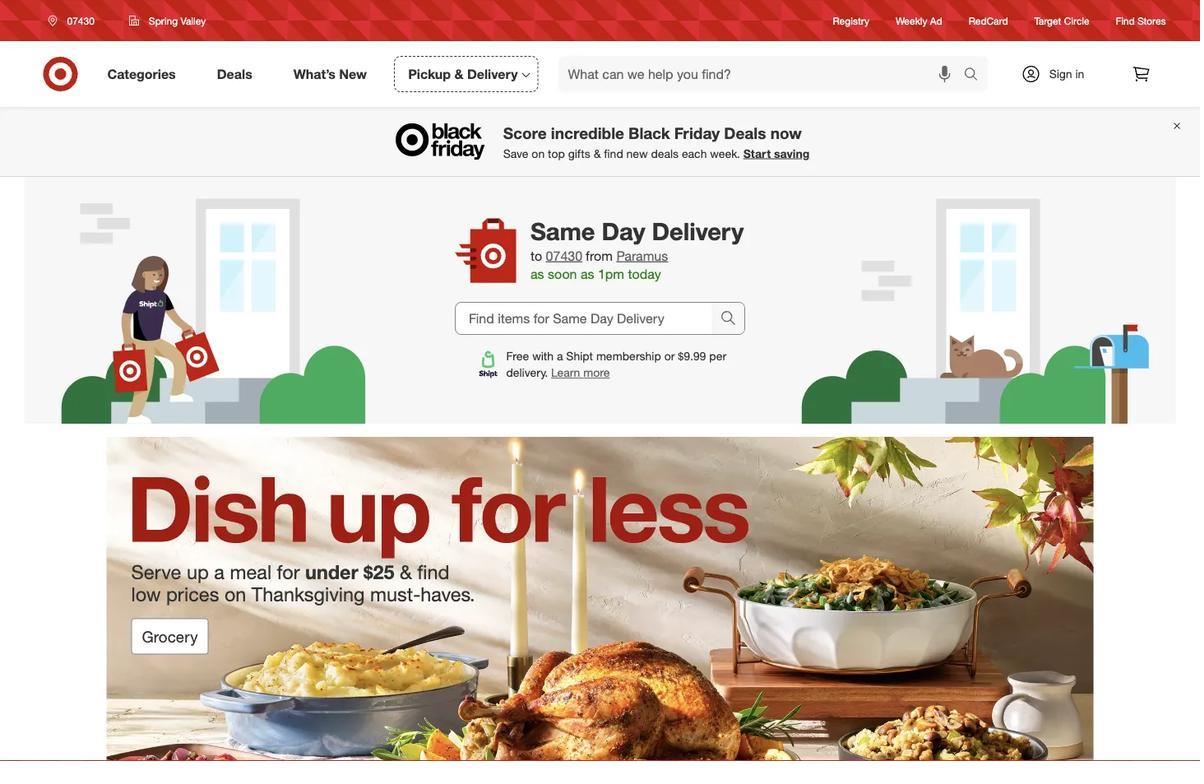 Task type: describe. For each thing, give the bounding box(es) containing it.
grocery button
[[131, 619, 209, 655]]

target circle
[[1035, 14, 1090, 27]]

Find items for Same Day Delivery search field
[[456, 303, 712, 334]]

dish up for less image
[[107, 437, 1094, 761]]

what's new link
[[280, 56, 388, 92]]

for
[[277, 560, 300, 584]]

learn more button
[[551, 365, 610, 381]]

thanksgiving
[[252, 582, 365, 606]]

find inside the & find low prices on thanksgiving must-haves.
[[417, 560, 450, 584]]

in
[[1076, 67, 1085, 81]]

same
[[531, 216, 595, 246]]

top
[[548, 146, 565, 161]]

sign in
[[1050, 67, 1085, 81]]

on inside score incredible black friday deals now save on top gifts & find new deals each week. start saving
[[532, 146, 545, 161]]

registry link
[[833, 14, 870, 28]]

shipt
[[566, 349, 593, 363]]

same day delivery to 07430 from paramus as soon as 1pm today
[[531, 216, 744, 282]]

or
[[665, 349, 675, 363]]

gifts
[[568, 146, 591, 161]]

per
[[709, 349, 727, 363]]

saving
[[774, 146, 810, 161]]

& inside score incredible black friday deals now save on top gifts & find new deals each week. start saving
[[594, 146, 601, 161]]

07430 button
[[37, 6, 112, 35]]

valley
[[181, 14, 206, 27]]

start
[[744, 146, 771, 161]]

soon
[[548, 266, 577, 282]]

paramus
[[617, 247, 668, 264]]

more
[[584, 365, 610, 380]]

a for shipt
[[557, 349, 563, 363]]

1 as from the left
[[531, 266, 544, 282]]

serve up a meal for under $25
[[131, 560, 395, 584]]

score incredible black friday deals now save on top gifts & find new deals each week. start saving
[[503, 123, 810, 161]]

& inside the & find low prices on thanksgiving must-haves.
[[400, 560, 412, 584]]

& find low prices on thanksgiving must-haves.
[[131, 560, 475, 606]]

incredible
[[551, 123, 624, 142]]

find stores
[[1116, 14, 1166, 27]]

haves.
[[421, 582, 475, 606]]

score
[[503, 123, 547, 142]]

spring
[[149, 14, 178, 27]]

free
[[506, 349, 529, 363]]

up
[[187, 560, 209, 584]]

prices
[[166, 582, 219, 606]]

0 vertical spatial &
[[455, 66, 464, 82]]

low
[[131, 582, 161, 606]]

delivery for day
[[652, 216, 744, 246]]

serve
[[131, 560, 181, 584]]

friday
[[675, 123, 720, 142]]

membership
[[596, 349, 661, 363]]

0 horizontal spatial deals
[[217, 66, 252, 82]]

learn
[[551, 365, 580, 380]]



Task type: locate. For each thing, give the bounding box(es) containing it.
find right '$25'
[[417, 560, 450, 584]]

a right up at the bottom left of page
[[214, 560, 225, 584]]

a
[[557, 349, 563, 363], [214, 560, 225, 584]]

0 horizontal spatial a
[[214, 560, 225, 584]]

deals
[[651, 146, 679, 161]]

$25
[[364, 560, 395, 584]]

redcard link
[[969, 14, 1008, 28]]

delivery
[[467, 66, 518, 82], [652, 216, 744, 246]]

search button
[[957, 56, 996, 95]]

1 horizontal spatial on
[[532, 146, 545, 161]]

find
[[604, 146, 623, 161], [417, 560, 450, 584]]

a inside free with a shipt membership or $9.99 per delivery.
[[557, 349, 563, 363]]

with
[[532, 349, 554, 363]]

today
[[628, 266, 661, 282]]

1 vertical spatial &
[[594, 146, 601, 161]]

What can we help you find? suggestions appear below search field
[[558, 56, 968, 92]]

0 horizontal spatial on
[[225, 582, 246, 606]]

find stores link
[[1116, 14, 1166, 28]]

0 vertical spatial find
[[604, 146, 623, 161]]

week.
[[710, 146, 740, 161]]

deals left what's
[[217, 66, 252, 82]]

$9.99
[[678, 349, 706, 363]]

1 vertical spatial find
[[417, 560, 450, 584]]

categories link
[[93, 56, 196, 92]]

save
[[503, 146, 529, 161]]

0 vertical spatial delivery
[[467, 66, 518, 82]]

new
[[627, 146, 648, 161]]

sign in link
[[1008, 56, 1110, 92]]

under
[[305, 560, 358, 584]]

deals up start on the top of page
[[724, 123, 766, 142]]

2 horizontal spatial &
[[594, 146, 601, 161]]

registry
[[833, 14, 870, 27]]

circle
[[1064, 14, 1090, 27]]

0 horizontal spatial delivery
[[467, 66, 518, 82]]

ad
[[930, 14, 943, 27]]

delivery inside "same day delivery to 07430 from paramus as soon as 1pm today"
[[652, 216, 744, 246]]

0 horizontal spatial 07430
[[67, 14, 95, 27]]

weekly ad
[[896, 14, 943, 27]]

learn more
[[551, 365, 610, 380]]

stores
[[1138, 14, 1166, 27]]

weekly
[[896, 14, 928, 27]]

1 vertical spatial 07430
[[546, 247, 583, 264]]

delivery for &
[[467, 66, 518, 82]]

0 horizontal spatial as
[[531, 266, 544, 282]]

deals
[[217, 66, 252, 82], [724, 123, 766, 142]]

0 vertical spatial 07430
[[67, 14, 95, 27]]

0 horizontal spatial &
[[400, 560, 412, 584]]

deals link
[[203, 56, 273, 92]]

a right with at the top of page
[[557, 349, 563, 363]]

meal
[[230, 560, 272, 584]]

&
[[455, 66, 464, 82], [594, 146, 601, 161], [400, 560, 412, 584]]

1 horizontal spatial as
[[581, 266, 594, 282]]

pickup
[[408, 66, 451, 82]]

each
[[682, 146, 707, 161]]

weekly ad link
[[896, 14, 943, 28]]

pickup & delivery
[[408, 66, 518, 82]]

2 vertical spatial &
[[400, 560, 412, 584]]

delivery right pickup
[[467, 66, 518, 82]]

delivery.
[[506, 365, 548, 380]]

on
[[532, 146, 545, 161], [225, 582, 246, 606]]

0 vertical spatial a
[[557, 349, 563, 363]]

as
[[531, 266, 544, 282], [581, 266, 594, 282]]

0 vertical spatial deals
[[217, 66, 252, 82]]

black
[[629, 123, 670, 142]]

spring valley
[[149, 14, 206, 27]]

sign
[[1050, 67, 1073, 81]]

find
[[1116, 14, 1135, 27]]

1 horizontal spatial &
[[455, 66, 464, 82]]

1 vertical spatial on
[[225, 582, 246, 606]]

what's
[[294, 66, 336, 82]]

0 horizontal spatial find
[[417, 560, 450, 584]]

& right pickup
[[455, 66, 464, 82]]

07430
[[67, 14, 95, 27], [546, 247, 583, 264]]

1 horizontal spatial a
[[557, 349, 563, 363]]

& right gifts
[[594, 146, 601, 161]]

1pm
[[598, 266, 625, 282]]

1 horizontal spatial find
[[604, 146, 623, 161]]

spring valley button
[[118, 6, 217, 35]]

1 vertical spatial a
[[214, 560, 225, 584]]

day
[[602, 216, 646, 246]]

new
[[339, 66, 367, 82]]

on right prices
[[225, 582, 246, 606]]

now
[[771, 123, 802, 142]]

pickup & delivery link
[[394, 56, 539, 92]]

& right '$25'
[[400, 560, 412, 584]]

on left top
[[532, 146, 545, 161]]

search
[[957, 68, 996, 84]]

1 vertical spatial delivery
[[652, 216, 744, 246]]

0 vertical spatial on
[[532, 146, 545, 161]]

1 horizontal spatial 07430
[[546, 247, 583, 264]]

1 horizontal spatial deals
[[724, 123, 766, 142]]

must-
[[370, 582, 421, 606]]

categories
[[107, 66, 176, 82]]

find left new
[[604, 146, 623, 161]]

paramus button
[[617, 246, 668, 265]]

07430 inside "same day delivery to 07430 from paramus as soon as 1pm today"
[[546, 247, 583, 264]]

to
[[531, 247, 542, 264]]

1 horizontal spatial delivery
[[652, 216, 744, 246]]

07430 button
[[546, 246, 583, 265]]

delivery up paramus
[[652, 216, 744, 246]]

find inside score incredible black friday deals now save on top gifts & find new deals each week. start saving
[[604, 146, 623, 161]]

a for meal
[[214, 560, 225, 584]]

07430 inside dropdown button
[[67, 14, 95, 27]]

target circle link
[[1035, 14, 1090, 28]]

deals inside score incredible black friday deals now save on top gifts & find new deals each week. start saving
[[724, 123, 766, 142]]

on inside the & find low prices on thanksgiving must-haves.
[[225, 582, 246, 606]]

2 as from the left
[[581, 266, 594, 282]]

as down 'from' at the top of page
[[581, 266, 594, 282]]

what's new
[[294, 66, 367, 82]]

as down to on the top left of the page
[[531, 266, 544, 282]]

1 vertical spatial deals
[[724, 123, 766, 142]]

redcard
[[969, 14, 1008, 27]]

from
[[586, 247, 613, 264]]

grocery
[[142, 627, 198, 646]]

free with a shipt membership or $9.99 per delivery.
[[506, 349, 727, 380]]

target
[[1035, 14, 1062, 27]]



Task type: vqa. For each thing, say whether or not it's contained in the screenshot.
$9.99
yes



